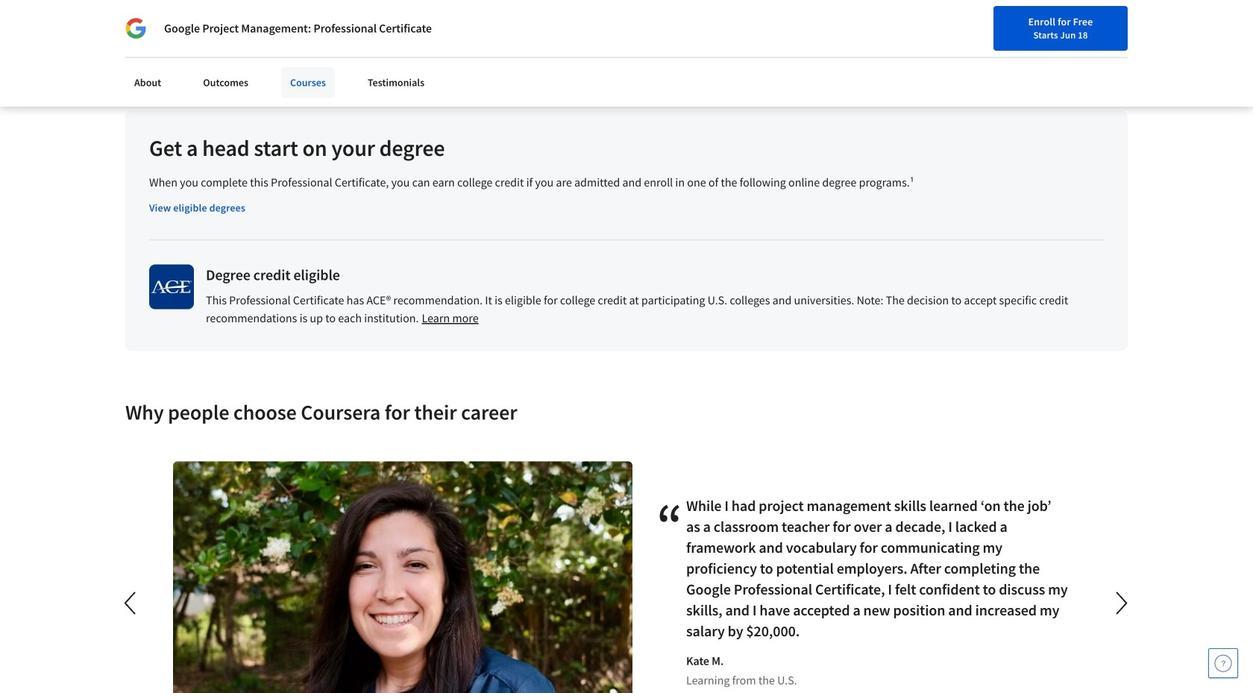 Task type: vqa. For each thing, say whether or not it's contained in the screenshot.
New
no



Task type: locate. For each thing, give the bounding box(es) containing it.
learn more about ace recommendation element
[[422, 309, 479, 327]]

go to next testimonial image
[[1105, 585, 1139, 621]]

None search field
[[318, 8, 680, 41]]

menu
[[736, 0, 1128, 48]]

help center image
[[1214, 654, 1232, 672]]

go to previous testimonial image
[[114, 585, 148, 621], [124, 592, 136, 615]]

google image
[[125, 18, 146, 39]]

menu item
[[954, 6, 1038, 42]]



Task type: describe. For each thing, give the bounding box(es) containing it.
learner kate m usa image
[[173, 461, 633, 693]]

ace logo image
[[149, 264, 194, 309]]

What do you want to learn? text field
[[318, 8, 680, 41]]

coursera image
[[125, 12, 220, 36]]



